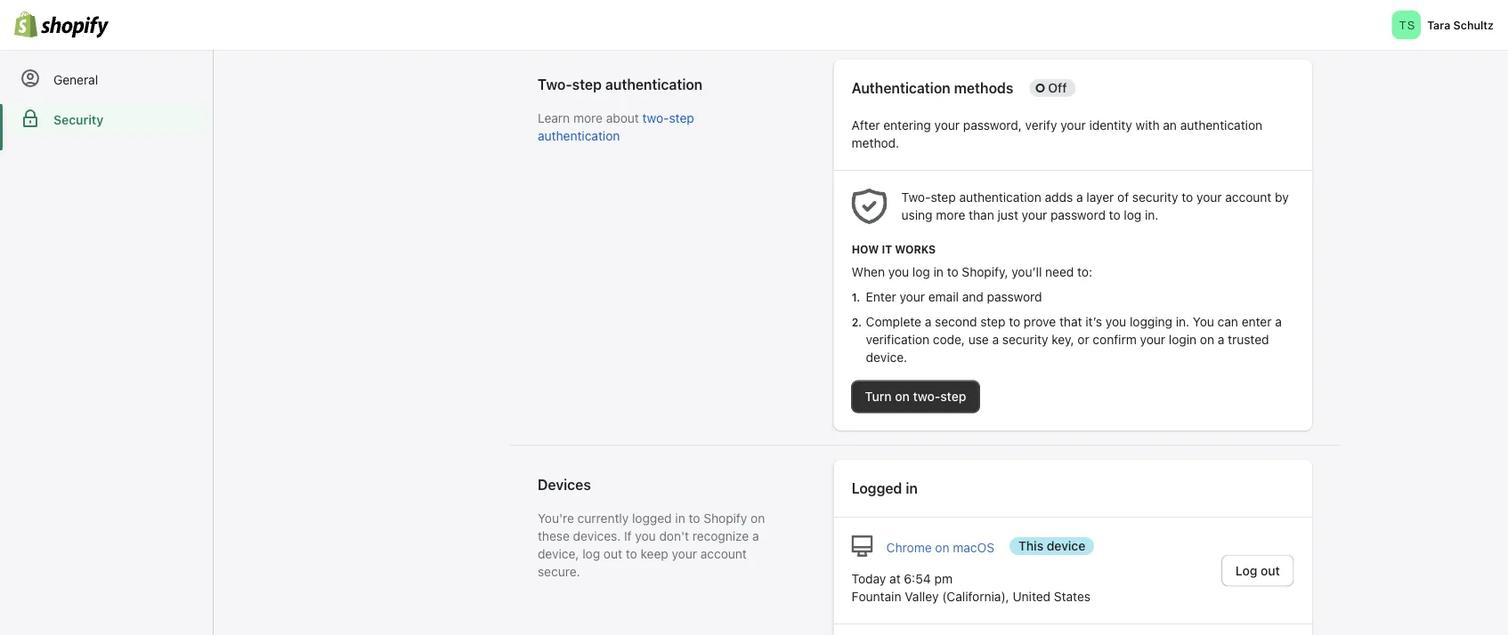 Task type: describe. For each thing, give the bounding box(es) containing it.
6:54
[[904, 572, 931, 587]]

off
[[1049, 81, 1067, 95]]

a down can
[[1218, 333, 1225, 347]]

about
[[606, 111, 639, 126]]

on inside "complete a second step to prove that it's you logging in. you can enter a verification code, use a security key, or confirm your login on a trusted device."
[[1200, 333, 1215, 347]]

to right of
[[1182, 190, 1194, 205]]

(california),
[[942, 590, 1010, 605]]

security inside "complete a second step to prove that it's you logging in. you can enter a verification code, use a security key, or confirm your login on a trusted device."
[[1003, 333, 1049, 347]]

your right the just
[[1022, 208, 1048, 223]]

you
[[1193, 315, 1215, 330]]

a left "second"
[[925, 315, 932, 330]]

login
[[1169, 333, 1197, 347]]

turn
[[865, 390, 892, 404]]

complete a second step to prove that it's you logging in. you can enter a verification code, use a security key, or confirm your login on a trusted device.
[[866, 315, 1282, 365]]

logging
[[1130, 315, 1173, 330]]

step for two-step authentication adds a layer of security to your account by using more than just your password to log in.
[[931, 190, 956, 205]]

password inside 'two-step authentication adds a layer of security to your account by using more than just your password to log in.'
[[1051, 208, 1106, 223]]

in. inside "complete a second step to prove that it's you logging in. you can enter a verification code, use a security key, or confirm your login on a trusted device."
[[1176, 315, 1190, 330]]

macos
[[953, 541, 995, 556]]

your inside you're currently logged in to shopify on these devices. if you don't recognize a device, log out to keep your account secure.
[[672, 547, 697, 562]]

logged
[[632, 512, 672, 526]]

don't
[[659, 529, 689, 544]]

code,
[[933, 333, 965, 347]]

a inside 'two-step authentication adds a layer of security to your account by using more than just your password to log in.'
[[1077, 190, 1084, 205]]

works
[[895, 243, 936, 256]]

email
[[929, 290, 959, 305]]

these
[[538, 529, 570, 544]]

if
[[624, 529, 632, 544]]

need
[[1046, 265, 1074, 280]]

confirm
[[1093, 333, 1137, 347]]

enter
[[1242, 315, 1272, 330]]

methods
[[954, 80, 1014, 97]]

device
[[1047, 539, 1086, 554]]

two-step authentication link
[[538, 111, 694, 143]]

two-step authentication
[[538, 76, 703, 93]]

chrome on macos
[[887, 541, 995, 556]]

today at 6:54 pm fountain valley (california), united states
[[852, 572, 1091, 605]]

logged in
[[852, 480, 918, 497]]

shopify image
[[14, 11, 109, 39]]

authentication methods
[[852, 80, 1014, 97]]

step for two-step authentication
[[572, 76, 602, 93]]

can
[[1218, 315, 1239, 330]]

to down of
[[1109, 208, 1121, 223]]

key,
[[1052, 333, 1075, 347]]

you inside "complete a second step to prove that it's you logging in. you can enter a verification code, use a security key, or confirm your login on a trusted device."
[[1106, 315, 1127, 330]]

verification
[[866, 333, 930, 347]]

your right entering
[[935, 118, 960, 133]]

color slate lighter image
[[852, 536, 873, 557]]

0 vertical spatial you
[[889, 265, 909, 280]]

step inside "complete a second step to prove that it's you logging in. you can enter a verification code, use a security key, or confirm your login on a trusted device."
[[981, 315, 1006, 330]]

you're currently logged in to shopify on these devices. if you don't recognize a device, log out to keep your account secure.
[[538, 512, 765, 580]]

layer
[[1087, 190, 1114, 205]]

0 vertical spatial more
[[574, 111, 603, 126]]

currently
[[578, 512, 629, 526]]

it's
[[1086, 315, 1103, 330]]

keep
[[641, 547, 669, 562]]

shopify
[[704, 512, 748, 526]]

authentication
[[852, 80, 951, 97]]

a right use
[[993, 333, 999, 347]]

device,
[[538, 547, 579, 562]]

general
[[53, 73, 98, 87]]

how it works
[[852, 243, 936, 256]]

tara schultz
[[1428, 18, 1494, 31]]

of
[[1118, 190, 1129, 205]]

step inside button
[[941, 390, 967, 404]]

to:
[[1078, 265, 1093, 280]]

log
[[1236, 564, 1258, 578]]

when
[[852, 265, 885, 280]]

chrome
[[887, 541, 932, 556]]

1 vertical spatial in
[[906, 480, 918, 497]]

method.
[[852, 136, 900, 151]]

step for two-step authentication
[[669, 111, 694, 126]]

1 horizontal spatial log
[[913, 265, 931, 280]]

just
[[998, 208, 1019, 223]]

security inside 'two-step authentication adds a layer of security to your account by using more than just your password to log in.'
[[1133, 190, 1179, 205]]

use
[[969, 333, 989, 347]]

today
[[852, 572, 886, 587]]

your inside "complete a second step to prove that it's you logging in. you can enter a verification code, use a security key, or confirm your login on a trusted device."
[[1141, 333, 1166, 347]]

1 vertical spatial password
[[987, 290, 1042, 305]]

ts
[[1400, 18, 1417, 32]]

enter your email and password
[[866, 290, 1042, 305]]

and
[[963, 290, 984, 305]]

with
[[1136, 118, 1160, 133]]

in. inside 'two-step authentication adds a layer of security to your account by using more than just your password to log in.'
[[1145, 208, 1159, 223]]

log out button
[[1222, 555, 1295, 587]]

security
[[53, 113, 103, 127]]

security link
[[7, 104, 206, 136]]

log inside you're currently logged in to shopify on these devices. if you don't recognize a device, log out to keep your account secure.
[[583, 547, 600, 562]]

prove
[[1024, 315, 1056, 330]]



Task type: vqa. For each thing, say whether or not it's contained in the screenshot.
Ben
no



Task type: locate. For each thing, give the bounding box(es) containing it.
it
[[882, 243, 893, 256]]

step up use
[[981, 315, 1006, 330]]

in for how it works
[[934, 265, 944, 280]]

authentication right an
[[1181, 118, 1263, 133]]

you right 'if'
[[635, 529, 656, 544]]

password,
[[963, 118, 1022, 133]]

you're
[[538, 512, 574, 526]]

1 horizontal spatial password
[[1051, 208, 1106, 223]]

two- for two-step authentication
[[538, 76, 572, 93]]

0 horizontal spatial two-
[[538, 76, 572, 93]]

1 vertical spatial log
[[913, 265, 931, 280]]

step inside two-step authentication
[[669, 111, 694, 126]]

1 horizontal spatial more
[[936, 208, 966, 223]]

this device
[[1019, 539, 1086, 554]]

account left by
[[1226, 190, 1272, 205]]

a left layer
[[1077, 190, 1084, 205]]

1 horizontal spatial security
[[1133, 190, 1179, 205]]

2 vertical spatial in
[[675, 512, 686, 526]]

general link
[[7, 64, 206, 96]]

your left by
[[1197, 190, 1222, 205]]

1 vertical spatial two-
[[913, 390, 941, 404]]

two- inside two-step authentication
[[643, 111, 669, 126]]

in up don't
[[675, 512, 686, 526]]

0 vertical spatial out
[[604, 547, 623, 562]]

in.
[[1145, 208, 1159, 223], [1176, 315, 1190, 330]]

0 horizontal spatial in
[[675, 512, 686, 526]]

1 horizontal spatial you
[[889, 265, 909, 280]]

trusted
[[1228, 333, 1270, 347]]

to inside "complete a second step to prove that it's you logging in. you can enter a verification code, use a security key, or confirm your login on a trusted device."
[[1009, 315, 1021, 330]]

in
[[934, 265, 944, 280], [906, 480, 918, 497], [675, 512, 686, 526]]

0 vertical spatial in.
[[1145, 208, 1159, 223]]

two- up the learn
[[538, 76, 572, 93]]

learn
[[538, 111, 570, 126]]

after entering your password, verify your identity with an authentication method.
[[852, 118, 1263, 151]]

this
[[1019, 539, 1044, 554]]

1 horizontal spatial in.
[[1176, 315, 1190, 330]]

enter
[[866, 290, 897, 305]]

account
[[1226, 190, 1272, 205], [701, 547, 747, 562]]

after
[[852, 118, 880, 133]]

more left than
[[936, 208, 966, 223]]

2 horizontal spatial in
[[934, 265, 944, 280]]

two-step authentication adds a layer of security to your account by using more than just your password to log in.
[[902, 190, 1289, 223]]

authentication for two-step authentication
[[606, 76, 703, 93]]

states
[[1054, 590, 1091, 605]]

two- inside 'two-step authentication adds a layer of security to your account by using more than just your password to log in.'
[[902, 190, 931, 205]]

authentication inside 'two-step authentication adds a layer of security to your account by using more than just your password to log in.'
[[960, 190, 1042, 205]]

step down the code, on the bottom
[[941, 390, 967, 404]]

account down recognize
[[701, 547, 747, 562]]

shopify,
[[962, 265, 1009, 280]]

0 horizontal spatial you
[[635, 529, 656, 544]]

0 vertical spatial account
[[1226, 190, 1272, 205]]

0 horizontal spatial password
[[987, 290, 1042, 305]]

log down of
[[1124, 208, 1142, 223]]

0 vertical spatial log
[[1124, 208, 1142, 223]]

you down how it works at the top right
[[889, 265, 909, 280]]

security right of
[[1133, 190, 1179, 205]]

0 vertical spatial password
[[1051, 208, 1106, 223]]

0 horizontal spatial two-
[[643, 111, 669, 126]]

devices.
[[573, 529, 621, 544]]

secure.
[[538, 565, 580, 580]]

1 vertical spatial more
[[936, 208, 966, 223]]

out inside button
[[1261, 564, 1280, 578]]

2 vertical spatial you
[[635, 529, 656, 544]]

authentication up about
[[606, 76, 703, 93]]

0 horizontal spatial more
[[574, 111, 603, 126]]

logged
[[852, 480, 903, 497]]

0 horizontal spatial account
[[701, 547, 747, 562]]

authentication down learn more about on the top left of the page
[[538, 129, 620, 143]]

password down 'adds'
[[1051, 208, 1106, 223]]

verify
[[1026, 118, 1058, 133]]

1 horizontal spatial account
[[1226, 190, 1272, 205]]

in right logged
[[906, 480, 918, 497]]

in inside you're currently logged in to shopify on these devices. if you don't recognize a device, log out to keep your account secure.
[[675, 512, 686, 526]]

authentication for two-step authentication
[[538, 129, 620, 143]]

1 vertical spatial account
[[701, 547, 747, 562]]

to
[[1182, 190, 1194, 205], [1109, 208, 1121, 223], [947, 265, 959, 280], [1009, 315, 1021, 330], [689, 512, 700, 526], [626, 547, 637, 562]]

1 vertical spatial two-
[[902, 190, 931, 205]]

tara
[[1428, 18, 1451, 31]]

log inside 'two-step authentication adds a layer of security to your account by using more than just your password to log in.'
[[1124, 208, 1142, 223]]

on
[[1200, 333, 1215, 347], [895, 390, 910, 404], [751, 512, 765, 526], [935, 541, 950, 556]]

identity
[[1090, 118, 1133, 133]]

1 horizontal spatial two-
[[913, 390, 941, 404]]

log
[[1124, 208, 1142, 223], [913, 265, 931, 280], [583, 547, 600, 562]]

to down 'if'
[[626, 547, 637, 562]]

more
[[574, 111, 603, 126], [936, 208, 966, 223]]

a right enter
[[1276, 315, 1282, 330]]

out inside you're currently logged in to shopify on these devices. if you don't recognize a device, log out to keep your account secure.
[[604, 547, 623, 562]]

than
[[969, 208, 995, 223]]

more right the learn
[[574, 111, 603, 126]]

authentication inside two-step authentication
[[538, 129, 620, 143]]

on up "pm" at right bottom
[[935, 541, 950, 556]]

second
[[935, 315, 977, 330]]

a
[[1077, 190, 1084, 205], [925, 315, 932, 330], [1276, 315, 1282, 330], [993, 333, 999, 347], [1218, 333, 1225, 347], [753, 529, 759, 544]]

1 vertical spatial in.
[[1176, 315, 1190, 330]]

1 horizontal spatial two-
[[902, 190, 931, 205]]

to up enter your email and password
[[947, 265, 959, 280]]

chrome on macos button
[[887, 540, 995, 558]]

adds
[[1045, 190, 1073, 205]]

your down the logging
[[1141, 333, 1166, 347]]

you'll
[[1012, 265, 1042, 280]]

two- right turn
[[913, 390, 941, 404]]

on right shopify
[[751, 512, 765, 526]]

out right log
[[1261, 564, 1280, 578]]

authentication
[[606, 76, 703, 93], [1181, 118, 1263, 133], [538, 129, 620, 143], [960, 190, 1042, 205]]

log down works
[[913, 265, 931, 280]]

two- inside button
[[913, 390, 941, 404]]

0 vertical spatial two-
[[643, 111, 669, 126]]

in for devices
[[675, 512, 686, 526]]

on down you
[[1200, 333, 1215, 347]]

2 vertical spatial log
[[583, 547, 600, 562]]

0 vertical spatial two-
[[538, 76, 572, 93]]

to up don't
[[689, 512, 700, 526]]

that
[[1060, 315, 1083, 330]]

authentication for two-step authentication adds a layer of security to your account by using more than just your password to log in.
[[960, 190, 1042, 205]]

password down you'll
[[987, 290, 1042, 305]]

a right recognize
[[753, 529, 759, 544]]

0 vertical spatial security
[[1133, 190, 1179, 205]]

security down prove on the right of the page
[[1003, 333, 1049, 347]]

more inside 'two-step authentication adds a layer of security to your account by using more than just your password to log in.'
[[936, 208, 966, 223]]

using
[[902, 208, 933, 223]]

complete
[[866, 315, 922, 330]]

you up confirm
[[1106, 315, 1127, 330]]

1 horizontal spatial out
[[1261, 564, 1280, 578]]

password
[[1051, 208, 1106, 223], [987, 290, 1042, 305]]

how
[[852, 243, 879, 256]]

1 vertical spatial you
[[1106, 315, 1127, 330]]

1 vertical spatial out
[[1261, 564, 1280, 578]]

step up learn more about on the top left of the page
[[572, 76, 602, 93]]

when you log in to shopify, you'll need to:
[[852, 265, 1093, 280]]

valley
[[905, 590, 939, 605]]

pm
[[935, 572, 953, 587]]

two- up using
[[902, 190, 931, 205]]

1 horizontal spatial in
[[906, 480, 918, 497]]

your up complete
[[900, 290, 925, 305]]

two- right about
[[643, 111, 669, 126]]

0 horizontal spatial in.
[[1145, 208, 1159, 223]]

your down don't
[[672, 547, 697, 562]]

2 horizontal spatial log
[[1124, 208, 1142, 223]]

0 vertical spatial in
[[934, 265, 944, 280]]

two- for two-step authentication adds a layer of security to your account by using more than just your password to log in.
[[902, 190, 931, 205]]

turn on two-step
[[865, 390, 967, 404]]

on right turn
[[895, 390, 910, 404]]

a inside you're currently logged in to shopify on these devices. if you don't recognize a device, log out to keep your account secure.
[[753, 529, 759, 544]]

2 horizontal spatial you
[[1106, 315, 1127, 330]]

an
[[1163, 118, 1177, 133]]

two-
[[643, 111, 669, 126], [913, 390, 941, 404]]

1 vertical spatial security
[[1003, 333, 1049, 347]]

authentication up the just
[[960, 190, 1042, 205]]

0 horizontal spatial security
[[1003, 333, 1049, 347]]

account inside you're currently logged in to shopify on these devices. if you don't recognize a device, log out to keep your account secure.
[[701, 547, 747, 562]]

turn on two-step button
[[852, 381, 980, 413]]

united
[[1013, 590, 1051, 605]]

step inside 'two-step authentication adds a layer of security to your account by using more than just your password to log in.'
[[931, 190, 956, 205]]

to left prove on the right of the page
[[1009, 315, 1021, 330]]

learn more about
[[538, 111, 643, 126]]

at
[[890, 572, 901, 587]]

authentication inside after entering your password, verify your identity with an authentication method.
[[1181, 118, 1263, 133]]

0 horizontal spatial log
[[583, 547, 600, 562]]

log down devices. at the left bottom of the page
[[583, 547, 600, 562]]

fountain
[[852, 590, 902, 605]]

step right about
[[669, 111, 694, 126]]

schultz
[[1454, 18, 1494, 31]]

0 horizontal spatial out
[[604, 547, 623, 562]]

devices
[[538, 477, 591, 494]]

recognize
[[693, 529, 749, 544]]

in up email at top
[[934, 265, 944, 280]]

on inside you're currently logged in to shopify on these devices. if you don't recognize a device, log out to keep your account secure.
[[751, 512, 765, 526]]

step
[[572, 76, 602, 93], [669, 111, 694, 126], [931, 190, 956, 205], [981, 315, 1006, 330], [941, 390, 967, 404]]

by
[[1276, 190, 1289, 205]]

two-
[[538, 76, 572, 93], [902, 190, 931, 205]]

out down devices. at the left bottom of the page
[[604, 547, 623, 562]]

your right verify
[[1061, 118, 1086, 133]]

device.
[[866, 350, 908, 365]]

step up using
[[931, 190, 956, 205]]

account inside 'two-step authentication adds a layer of security to your account by using more than just your password to log in.'
[[1226, 190, 1272, 205]]

you inside you're currently logged in to shopify on these devices. if you don't recognize a device, log out to keep your account secure.
[[635, 529, 656, 544]]

log out
[[1236, 564, 1280, 578]]

entering
[[884, 118, 931, 133]]

two-step authentication
[[538, 111, 694, 143]]



